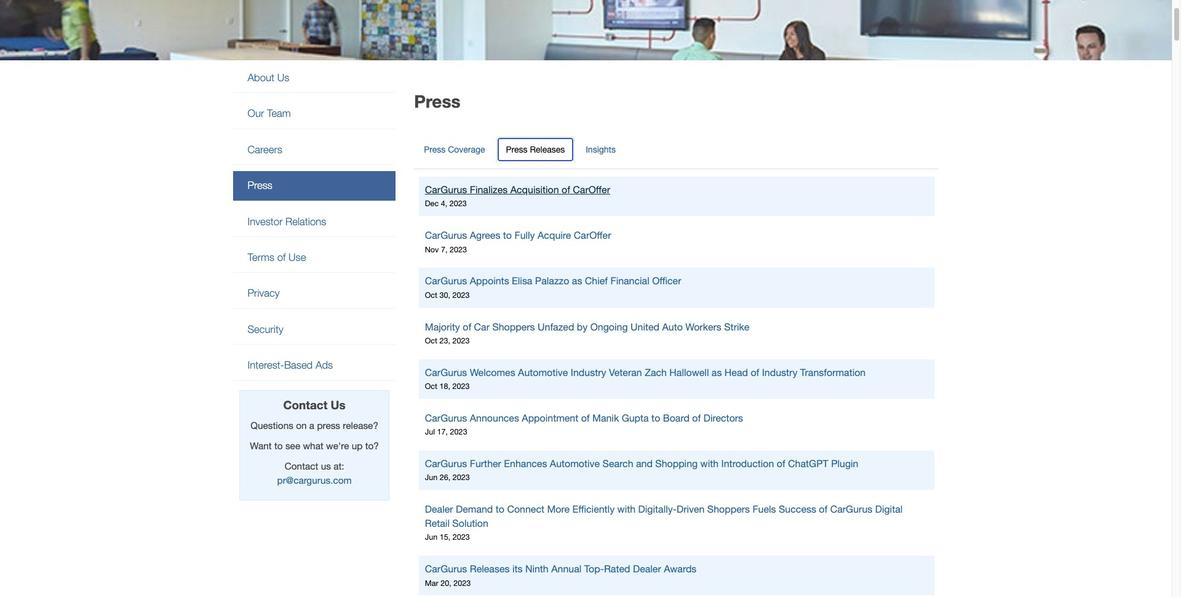 Task type: locate. For each thing, give the bounding box(es) containing it.
us inside menu
[[277, 71, 289, 84]]

1 vertical spatial automotive
[[550, 458, 600, 469]]

cargurus inside cargurus welcomes automotive industry veteran zach hallowell as head of industry transformation oct 18, 2023
[[425, 367, 467, 378]]

1 oct from the top
[[425, 290, 438, 300]]

to right demand at the bottom left of the page
[[496, 504, 505, 515]]

2023 inside cargurus releases its ninth annual top-rated dealer awards mar 20, 2023
[[454, 578, 471, 587]]

connect
[[507, 504, 545, 515]]

welcomes
[[470, 367, 516, 378]]

press left coverage at the top left
[[424, 144, 446, 154]]

press
[[414, 91, 461, 111], [424, 144, 446, 154], [506, 144, 528, 154], [248, 179, 273, 192]]

oct left 23,
[[425, 336, 438, 345]]

automotive inside cargurus welcomes automotive industry veteran zach hallowell as head of industry transformation oct 18, 2023
[[518, 367, 568, 378]]

caroffer
[[573, 184, 611, 195], [574, 230, 611, 241]]

questions on a press release?
[[251, 420, 378, 431]]

caroffer right acquire
[[574, 230, 611, 241]]

dealer inside cargurus releases its ninth annual top-rated dealer awards mar 20, 2023
[[633, 563, 661, 574]]

cargurus left digital
[[831, 504, 873, 515]]

0 vertical spatial automotive
[[518, 367, 568, 378]]

jun left the '15,' at the left of page
[[425, 533, 438, 542]]

digitally-
[[639, 504, 677, 515]]

releases left its
[[470, 563, 510, 574]]

majority
[[425, 321, 460, 332]]

0 vertical spatial oct
[[425, 290, 438, 300]]

tab list
[[414, 133, 939, 169]]

cargurus inside cargurus announces appointment of manik gupta to board of directors jul 17, 2023
[[425, 412, 467, 423]]

of inside cargurus welcomes automotive industry veteran zach hallowell as head of industry transformation oct 18, 2023
[[751, 367, 760, 378]]

2023 right 23,
[[453, 336, 470, 345]]

of
[[562, 184, 570, 195], [277, 251, 286, 263], [463, 321, 472, 332], [751, 367, 760, 378], [581, 412, 590, 423], [693, 412, 701, 423], [777, 458, 786, 469], [819, 504, 828, 515]]

2023 inside cargurus further enhances automotive search and shopping with introduction of chatgpt plugin jun 26, 2023
[[453, 473, 470, 482]]

press down "careers"
[[248, 179, 273, 192]]

cargurus inside 'cargurus agrees to fully acquire caroffer nov 7, 2023'
[[425, 230, 467, 241]]

press up acquisition at top left
[[506, 144, 528, 154]]

of right head
[[751, 367, 760, 378]]

2023 right the 18,
[[453, 382, 470, 391]]

releases inside cargurus releases its ninth annual top-rated dealer awards mar 20, 2023
[[470, 563, 510, 574]]

of left manik
[[581, 412, 590, 423]]

cargurus up 17,
[[425, 412, 467, 423]]

security link
[[233, 315, 396, 344]]

industry left the veteran
[[571, 367, 607, 378]]

1 vertical spatial jun
[[425, 533, 438, 542]]

cargurus up 30,
[[425, 275, 467, 286]]

us
[[321, 460, 331, 471]]

cargurus for cargurus finalizes acquisition of caroffer
[[425, 184, 467, 195]]

1 horizontal spatial releases
[[530, 144, 565, 154]]

releases up acquisition at top left
[[530, 144, 565, 154]]

2023
[[450, 199, 467, 208], [450, 245, 467, 254], [453, 290, 470, 300], [453, 336, 470, 345], [453, 382, 470, 391], [450, 427, 468, 437], [453, 473, 470, 482], [453, 533, 470, 542], [454, 578, 471, 587]]

interest-based ads
[[248, 359, 333, 371]]

2023 right 17,
[[450, 427, 468, 437]]

plugin
[[832, 458, 859, 469]]

jun left 26, at the bottom of the page
[[425, 473, 438, 482]]

cargurus up 4,
[[425, 184, 467, 195]]

industry right head
[[762, 367, 798, 378]]

1 vertical spatial shoppers
[[708, 504, 750, 515]]

cargurus inside cargurus appoints elisa palazzo as chief financial officer oct 30, 2023
[[425, 275, 467, 286]]

strike
[[725, 321, 750, 332]]

annual
[[552, 563, 582, 574]]

our team
[[248, 107, 291, 120]]

0 vertical spatial with
[[701, 458, 719, 469]]

cargurus up 7,
[[425, 230, 467, 241]]

interest-
[[248, 359, 284, 371]]

0 horizontal spatial us
[[277, 71, 289, 84]]

to
[[503, 230, 512, 241], [652, 412, 661, 423], [274, 440, 283, 451], [496, 504, 505, 515]]

0 horizontal spatial releases
[[470, 563, 510, 574]]

oct left 30,
[[425, 290, 438, 300]]

dealer right the rated
[[633, 563, 661, 574]]

cargurus up 20,
[[425, 563, 467, 574]]

a
[[309, 420, 315, 431]]

contact inside contact us at: pr@cargurus.com
[[285, 460, 318, 471]]

nov
[[425, 245, 439, 254]]

0 horizontal spatial industry
[[571, 367, 607, 378]]

2 vertical spatial oct
[[425, 382, 438, 391]]

us right about
[[277, 71, 289, 84]]

press for press link
[[248, 179, 273, 192]]

2 jun from the top
[[425, 533, 438, 542]]

contact up the pr@cargurus.com link
[[285, 460, 318, 471]]

cargurus inside cargurus releases its ninth annual top-rated dealer awards mar 20, 2023
[[425, 563, 467, 574]]

contact
[[283, 398, 328, 412], [285, 460, 318, 471]]

0 horizontal spatial shoppers
[[493, 321, 535, 332]]

2023 right 7,
[[450, 245, 467, 254]]

us
[[277, 71, 289, 84], [331, 398, 346, 412]]

0 vertical spatial contact
[[283, 398, 328, 412]]

2023 inside majority of car shoppers unfazed by ongoing united auto workers strike oct 23, 2023
[[453, 336, 470, 345]]

1 horizontal spatial shoppers
[[708, 504, 750, 515]]

agrees
[[470, 230, 501, 241]]

mar
[[425, 578, 439, 587]]

release?
[[343, 420, 378, 431]]

as left head
[[712, 367, 722, 378]]

of left the chatgpt
[[777, 458, 786, 469]]

as inside cargurus appoints elisa palazzo as chief financial officer oct 30, 2023
[[572, 275, 582, 286]]

want
[[250, 440, 272, 451]]

of right board
[[693, 412, 701, 423]]

solution
[[453, 518, 489, 529]]

1 horizontal spatial us
[[331, 398, 346, 412]]

of inside majority of car shoppers unfazed by ongoing united auto workers strike oct 23, 2023
[[463, 321, 472, 332]]

1 vertical spatial us
[[331, 398, 346, 412]]

1 horizontal spatial as
[[712, 367, 722, 378]]

investor relations
[[248, 215, 326, 228]]

retail
[[425, 518, 450, 529]]

dealer demand to connect more efficiently with digitally-driven shoppers fuels success of cargurus digital retail solution jun 15, 2023
[[425, 504, 903, 542]]

fully
[[515, 230, 535, 241]]

with right "shopping"
[[701, 458, 719, 469]]

of right acquisition at top left
[[562, 184, 570, 195]]

2 oct from the top
[[425, 336, 438, 345]]

press inside 'link'
[[424, 144, 446, 154]]

1 industry from the left
[[571, 367, 607, 378]]

shoppers
[[493, 321, 535, 332], [708, 504, 750, 515]]

cargurus for cargurus further enhances automotive search and shopping with introduction of chatgpt plugin
[[425, 458, 467, 469]]

automotive
[[518, 367, 568, 378], [550, 458, 600, 469]]

0 vertical spatial shoppers
[[493, 321, 535, 332]]

by
[[577, 321, 588, 332]]

of right "success"
[[819, 504, 828, 515]]

careers
[[248, 143, 282, 156]]

investor relations link
[[233, 207, 396, 236]]

0 vertical spatial as
[[572, 275, 582, 286]]

1 horizontal spatial with
[[701, 458, 719, 469]]

to inside 'cargurus agrees to fully acquire caroffer nov 7, 2023'
[[503, 230, 512, 241]]

automotive down cargurus announces appointment of manik gupta to board of directors jul 17, 2023
[[550, 458, 600, 469]]

0 vertical spatial caroffer
[[573, 184, 611, 195]]

jun
[[425, 473, 438, 482], [425, 533, 438, 542]]

industry
[[571, 367, 607, 378], [762, 367, 798, 378]]

we're
[[326, 440, 349, 451]]

0 horizontal spatial as
[[572, 275, 582, 286]]

oct left the 18,
[[425, 382, 438, 391]]

cargurus
[[425, 184, 467, 195], [425, 230, 467, 241], [425, 275, 467, 286], [425, 367, 467, 378], [425, 412, 467, 423], [425, 458, 467, 469], [831, 504, 873, 515], [425, 563, 467, 574]]

veteran
[[609, 367, 642, 378]]

cargurus inside cargurus finalizes acquisition of caroffer dec 4, 2023
[[425, 184, 467, 195]]

to left board
[[652, 412, 661, 423]]

dealer up retail
[[425, 504, 453, 515]]

us for contact us
[[331, 398, 346, 412]]

0 vertical spatial us
[[277, 71, 289, 84]]

of left "use"
[[277, 251, 286, 263]]

0 horizontal spatial dealer
[[425, 504, 453, 515]]

2023 right the '15,' at the left of page
[[453, 533, 470, 542]]

appointment
[[522, 412, 579, 423]]

1 vertical spatial caroffer
[[574, 230, 611, 241]]

0 horizontal spatial with
[[618, 504, 636, 515]]

cargurus further enhances automotive search and shopping with introduction of chatgpt plugin link
[[425, 457, 928, 471]]

dealer inside the dealer demand to connect more efficiently with digitally-driven shoppers fuels success of cargurus digital retail solution jun 15, 2023
[[425, 504, 453, 515]]

top-
[[585, 563, 604, 574]]

as left chief at top
[[572, 275, 582, 286]]

1 horizontal spatial dealer
[[633, 563, 661, 574]]

releases
[[530, 144, 565, 154], [470, 563, 510, 574]]

caroffer inside 'cargurus agrees to fully acquire caroffer nov 7, 2023'
[[574, 230, 611, 241]]

privacy
[[248, 287, 280, 299]]

caroffer inside cargurus finalizes acquisition of caroffer dec 4, 2023
[[573, 184, 611, 195]]

2023 right 30,
[[453, 290, 470, 300]]

cargurus for cargurus welcomes automotive industry veteran zach hallowell as head of industry transformation
[[425, 367, 467, 378]]

as inside cargurus welcomes automotive industry veteran zach hallowell as head of industry transformation oct 18, 2023
[[712, 367, 722, 378]]

tab list containing press coverage
[[414, 133, 939, 169]]

automotive up appointment
[[518, 367, 568, 378]]

to inside cargurus announces appointment of manik gupta to board of directors jul 17, 2023
[[652, 412, 661, 423]]

cargurus inside cargurus further enhances automotive search and shopping with introduction of chatgpt plugin jun 26, 2023
[[425, 458, 467, 469]]

want to see what we're up to?
[[250, 440, 379, 451]]

with inside the dealer demand to connect more efficiently with digitally-driven shoppers fuels success of cargurus digital retail solution jun 15, 2023
[[618, 504, 636, 515]]

3 oct from the top
[[425, 382, 438, 391]]

ongoing
[[591, 321, 628, 332]]

insights link
[[576, 136, 626, 162]]

automotive inside cargurus further enhances automotive search and shopping with introduction of chatgpt plugin jun 26, 2023
[[550, 458, 600, 469]]

shoppers inside majority of car shoppers unfazed by ongoing united auto workers strike oct 23, 2023
[[493, 321, 535, 332]]

2023 right 4,
[[450, 199, 467, 208]]

shoppers right car
[[493, 321, 535, 332]]

oct inside cargurus welcomes automotive industry veteran zach hallowell as head of industry transformation oct 18, 2023
[[425, 382, 438, 391]]

cargurus further enhances automotive search and shopping with introduction of chatgpt plugin jun 26, 2023
[[425, 458, 859, 482]]

security
[[248, 323, 284, 335]]

2023 right 20,
[[454, 578, 471, 587]]

of left car
[[463, 321, 472, 332]]

1 vertical spatial contact
[[285, 460, 318, 471]]

1 vertical spatial releases
[[470, 563, 510, 574]]

acquire
[[538, 230, 571, 241]]

to left fully
[[503, 230, 512, 241]]

caroffer down "insights" link
[[573, 184, 611, 195]]

0 vertical spatial jun
[[425, 473, 438, 482]]

20,
[[441, 578, 452, 587]]

0 vertical spatial releases
[[530, 144, 565, 154]]

menu
[[233, 63, 396, 381]]

hallowell
[[670, 367, 709, 378]]

head
[[725, 367, 748, 378]]

us up press
[[331, 398, 346, 412]]

press releases link
[[496, 136, 575, 162]]

at:
[[334, 460, 344, 471]]

appoints
[[470, 275, 509, 286]]

releases inside tab list
[[530, 144, 565, 154]]

1 vertical spatial oct
[[425, 336, 438, 345]]

dealer
[[425, 504, 453, 515], [633, 563, 661, 574]]

cargurus up the 18,
[[425, 367, 467, 378]]

with
[[701, 458, 719, 469], [618, 504, 636, 515]]

1 vertical spatial dealer
[[633, 563, 661, 574]]

of inside cargurus finalizes acquisition of caroffer dec 4, 2023
[[562, 184, 570, 195]]

2 industry from the left
[[762, 367, 798, 378]]

1 jun from the top
[[425, 473, 438, 482]]

1 vertical spatial with
[[618, 504, 636, 515]]

contact up "on"
[[283, 398, 328, 412]]

0 vertical spatial dealer
[[425, 504, 453, 515]]

1 horizontal spatial industry
[[762, 367, 798, 378]]

1 vertical spatial as
[[712, 367, 722, 378]]

shoppers left fuels
[[708, 504, 750, 515]]

shopping
[[656, 458, 698, 469]]

cargurus up 26, at the bottom of the page
[[425, 458, 467, 469]]

2023 right 26, at the bottom of the page
[[453, 473, 470, 482]]

gupta
[[622, 412, 649, 423]]

with left digitally-
[[618, 504, 636, 515]]

up
[[352, 440, 363, 451]]



Task type: describe. For each thing, give the bounding box(es) containing it.
car
[[474, 321, 490, 332]]

us for about us
[[277, 71, 289, 84]]

dealer demand to connect more efficiently with digitally-driven shoppers fuels success of cargurus digital retail solution link
[[425, 502, 928, 530]]

majority of car shoppers unfazed by ongoing united auto workers strike oct 23, 2023
[[425, 321, 750, 345]]

cargurus announces appointment of manik gupta to board of directors link
[[425, 411, 928, 425]]

its
[[513, 563, 523, 574]]

use
[[289, 251, 306, 263]]

cargurus for cargurus announces appointment of manik gupta to board of directors
[[425, 412, 467, 423]]

releases for press
[[530, 144, 565, 154]]

contact for us
[[283, 398, 328, 412]]

our team link
[[233, 99, 396, 129]]

united
[[631, 321, 660, 332]]

investor
[[248, 215, 283, 228]]

financial
[[611, 275, 650, 286]]

workers
[[686, 321, 722, 332]]

auto
[[663, 321, 683, 332]]

26,
[[440, 473, 451, 482]]

of inside menu
[[277, 251, 286, 263]]

cargurus finalizes acquisition of caroffer link
[[425, 183, 928, 197]]

ninth
[[526, 563, 549, 574]]

oct inside cargurus appoints elisa palazzo as chief financial officer oct 30, 2023
[[425, 290, 438, 300]]

and
[[636, 458, 653, 469]]

demand
[[456, 504, 493, 515]]

30,
[[440, 290, 451, 300]]

search
[[603, 458, 634, 469]]

of inside cargurus further enhances automotive search and shopping with introduction of chatgpt plugin jun 26, 2023
[[777, 458, 786, 469]]

to inside the dealer demand to connect more efficiently with digitally-driven shoppers fuels success of cargurus digital retail solution jun 15, 2023
[[496, 504, 505, 515]]

zach
[[645, 367, 667, 378]]

elisa
[[512, 275, 533, 286]]

to left see
[[274, 440, 283, 451]]

ads
[[316, 359, 333, 371]]

interest-based ads link
[[233, 351, 396, 380]]

rated
[[604, 563, 631, 574]]

press for press coverage
[[424, 144, 446, 154]]

2023 inside the dealer demand to connect more efficiently with digitally-driven shoppers fuels success of cargurus digital retail solution jun 15, 2023
[[453, 533, 470, 542]]

cargurus announces appointment of manik gupta to board of directors jul 17, 2023
[[425, 412, 744, 437]]

relations
[[286, 215, 326, 228]]

oct inside majority of car shoppers unfazed by ongoing united auto workers strike oct 23, 2023
[[425, 336, 438, 345]]

cargurus finalizes acquisition of caroffer dec 4, 2023
[[425, 184, 611, 208]]

cargurus releases its ninth annual top-rated dealer awards mar 20, 2023
[[425, 563, 697, 587]]

menu containing about us
[[233, 63, 396, 381]]

driven
[[677, 504, 705, 515]]

what
[[303, 440, 324, 451]]

of inside the dealer demand to connect more efficiently with digitally-driven shoppers fuels success of cargurus digital retail solution jun 15, 2023
[[819, 504, 828, 515]]

15,
[[440, 533, 451, 542]]

press up press coverage 'link'
[[414, 91, 461, 111]]

contact for us
[[285, 460, 318, 471]]

terms
[[248, 251, 275, 263]]

press
[[317, 420, 340, 431]]

awards
[[664, 563, 697, 574]]

based
[[284, 359, 313, 371]]

shoppers inside the dealer demand to connect more efficiently with digitally-driven shoppers fuels success of cargurus digital retail solution jun 15, 2023
[[708, 504, 750, 515]]

contact us at: pr@cargurus.com
[[277, 460, 352, 486]]

careers link
[[233, 135, 396, 164]]

enhances
[[504, 458, 547, 469]]

18,
[[440, 382, 451, 391]]

acquisition
[[511, 184, 559, 195]]

with inside cargurus further enhances automotive search and shopping with introduction of chatgpt plugin jun 26, 2023
[[701, 458, 719, 469]]

2023 inside cargurus appoints elisa palazzo as chief financial officer oct 30, 2023
[[453, 290, 470, 300]]

cargurus agrees to fully acquire caroffer nov 7, 2023
[[425, 230, 611, 254]]

about us link
[[233, 63, 396, 93]]

2023 inside cargurus announces appointment of manik gupta to board of directors jul 17, 2023
[[450, 427, 468, 437]]

directors
[[704, 412, 744, 423]]

jun inside the dealer demand to connect more efficiently with digitally-driven shoppers fuels success of cargurus digital retail solution jun 15, 2023
[[425, 533, 438, 542]]

dec
[[425, 199, 439, 208]]

press coverage
[[424, 144, 485, 154]]

releases for cargurus
[[470, 563, 510, 574]]

jul
[[425, 427, 435, 437]]

insights
[[586, 144, 616, 154]]

pr@cargurus.com link
[[277, 475, 352, 486]]

2023 inside cargurus finalizes acquisition of caroffer dec 4, 2023
[[450, 199, 467, 208]]

2023 inside cargurus welcomes automotive industry veteran zach hallowell as head of industry transformation oct 18, 2023
[[453, 382, 470, 391]]

2023 inside 'cargurus agrees to fully acquire caroffer nov 7, 2023'
[[450, 245, 467, 254]]

digital
[[876, 504, 903, 515]]

coverage
[[448, 144, 485, 154]]

chatgpt
[[788, 458, 829, 469]]

questions
[[251, 420, 294, 431]]

cargurus appoints elisa palazzo as chief financial officer link
[[425, 274, 928, 288]]

team
[[267, 107, 291, 120]]

officer
[[653, 275, 682, 286]]

terms of use link
[[233, 243, 396, 272]]

jun inside cargurus further enhances automotive search and shopping with introduction of chatgpt plugin jun 26, 2023
[[425, 473, 438, 482]]

our
[[248, 107, 264, 120]]

cargurus releases its ninth annual top-rated dealer awards link
[[425, 562, 928, 576]]

transformation
[[801, 367, 866, 378]]

cargurus welcomes automotive industry veteran zach hallowell as head of industry transformation link
[[425, 365, 928, 379]]

about us
[[248, 71, 289, 84]]

announces
[[470, 412, 519, 423]]

majority of car shoppers unfazed by ongoing united auto workers strike link
[[425, 320, 928, 334]]

success
[[779, 504, 817, 515]]

7,
[[441, 245, 448, 254]]

cargurus inside the dealer demand to connect more efficiently with digitally-driven shoppers fuels success of cargurus digital retail solution jun 15, 2023
[[831, 504, 873, 515]]

finalizes
[[470, 184, 508, 195]]

palazzo
[[535, 275, 570, 286]]

cargurus for cargurus agrees to fully acquire caroffer
[[425, 230, 467, 241]]

more
[[547, 504, 570, 515]]

manik
[[593, 412, 619, 423]]

cargurus for cargurus releases its ninth annual top-rated dealer awards
[[425, 563, 467, 574]]

4,
[[441, 199, 448, 208]]

23,
[[440, 336, 451, 345]]

to?
[[365, 440, 379, 451]]

cargurus for cargurus appoints elisa palazzo as chief financial officer
[[425, 275, 467, 286]]

terms of use
[[248, 251, 306, 263]]

pr@cargurus.com
[[277, 475, 352, 486]]

see
[[286, 440, 300, 451]]

press for press releases
[[506, 144, 528, 154]]

unfazed
[[538, 321, 574, 332]]

press releases
[[506, 144, 565, 154]]



Task type: vqa. For each thing, say whether or not it's contained in the screenshot.
9:00 AM - 7:00 PM 9:00
no



